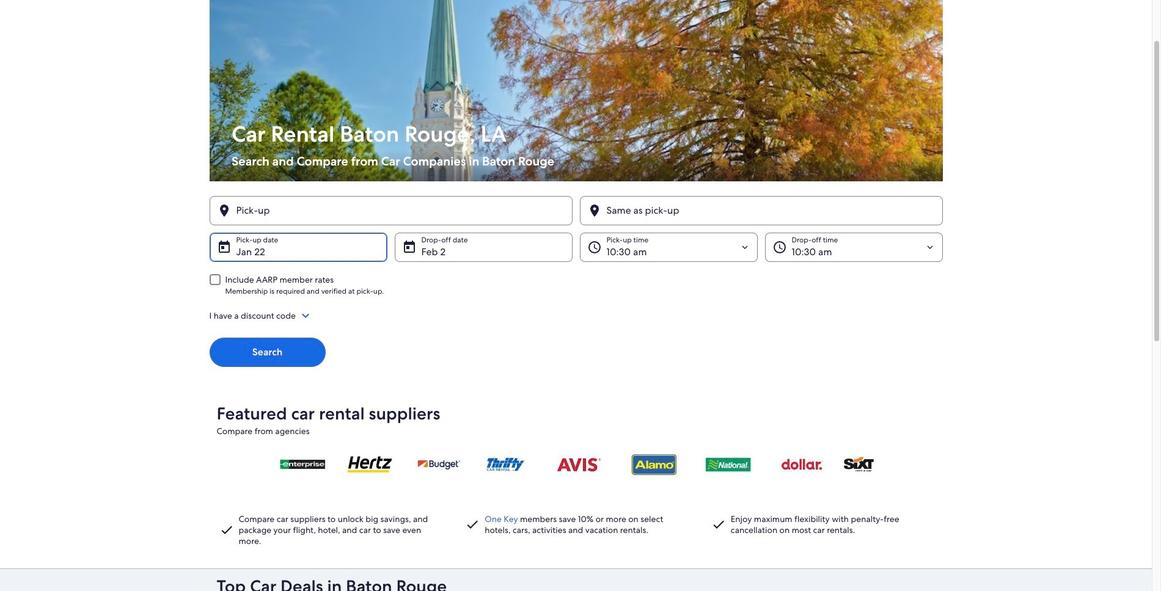 Task type: locate. For each thing, give the bounding box(es) containing it.
car suppliers logo image
[[217, 442, 935, 487]]



Task type: describe. For each thing, give the bounding box(es) containing it.
breadcrumbs region
[[0, 0, 1152, 569]]



Task type: vqa. For each thing, say whether or not it's contained in the screenshot.
the breadcrumbs region
yes



